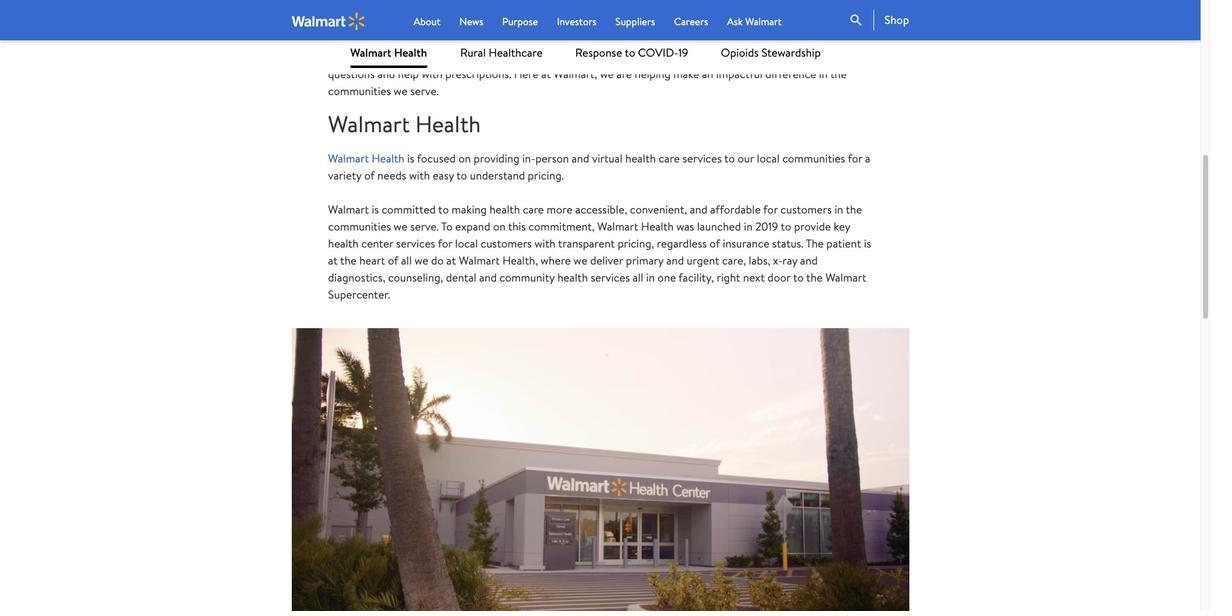 Task type: vqa. For each thing, say whether or not it's contained in the screenshot.
help
yes



Task type: describe. For each thing, give the bounding box(es) containing it.
1 horizontal spatial are
[[617, 66, 632, 82]]

about button
[[414, 14, 441, 29]]

sam's
[[620, 32, 647, 48]]

to left covid-
[[625, 45, 636, 61]]

communities inside in health & wellness, we are focused on improving the cost and convenience of health care, helping our customers and associates simply live healthier. walmart and sam's club offer over-the-counter medications and a variety of low-cost, healthy grocery foods, while our pharmacists are available to answer medication-related questions and help with prescriptions. here at walmart, we are helping make an impactful difference in the communities we serve.
[[328, 83, 391, 99]]

associates
[[403, 32, 452, 48]]

1 horizontal spatial customers
[[481, 236, 532, 251]]

heart
[[360, 253, 385, 268]]

response
[[576, 45, 623, 61]]

ask
[[728, 15, 743, 28]]

available
[[673, 49, 714, 65]]

convenience
[[640, 15, 702, 31]]

in left the one
[[647, 270, 655, 285]]

on inside in health & wellness, we are focused on improving the cost and convenience of health care, helping our customers and associates simply live healthier. walmart and sam's club offer over-the-counter medications and a variety of low-cost, healthy grocery foods, while our pharmacists are available to answer medication-related questions and help with prescriptions. here at walmart, we are helping make an impactful difference in the communities we serve.
[[510, 15, 522, 31]]

while
[[546, 49, 571, 65]]

pricing,
[[618, 236, 655, 251]]

cost
[[596, 15, 617, 31]]

of up "over-"
[[704, 15, 715, 31]]

committed
[[382, 202, 436, 217]]

insurance
[[723, 236, 770, 251]]

1 horizontal spatial at
[[447, 253, 456, 268]]

1 horizontal spatial helping
[[778, 15, 814, 31]]

covid-
[[638, 45, 679, 61]]

and down regardless
[[667, 253, 684, 268]]

healthier.
[[508, 32, 553, 48]]

care, inside walmart is committed to making health care more accessible, convenient, and affordable for customers in the communities we serve. to expand on this commitment, walmart health was launched in 2019 to provide key health center services for local customers with transparent pricing, regardless of insurance status. the patient is at the heart of all we do at walmart health, where we deliver primary and urgent care, labs, x-ray and diagnostics, counseling, dental and community health services all in one facility, right next door to the walmart supercenter.
[[723, 253, 747, 268]]

at inside in health & wellness, we are focused on improving the cost and convenience of health care, helping our customers and associates simply live healthier. walmart and sam's club offer over-the-counter medications and a variety of low-cost, healthy grocery foods, while our pharmacists are available to answer medication-related questions and help with prescriptions. here at walmart, we are helping make an impactful difference in the communities we serve.
[[542, 66, 551, 82]]

improving
[[525, 15, 574, 31]]

our inside is focused on providing in-person and virtual health care services to our local communities for a variety of needs with easy to understand pricing.
[[738, 151, 755, 166]]

in
[[328, 15, 337, 31]]

and right dental
[[479, 270, 497, 285]]

where
[[541, 253, 571, 268]]

1 vertical spatial walmart health link
[[328, 151, 405, 166]]

and up sam's
[[620, 15, 637, 31]]

we up associates
[[434, 15, 448, 31]]

1 vertical spatial for
[[764, 202, 778, 217]]

customers inside in health & wellness, we are focused on improving the cost and convenience of health care, helping our customers and associates simply live healthier. walmart and sam's club offer over-the-counter medications and a variety of low-cost, healthy grocery foods, while our pharmacists are available to answer medication-related questions and help with prescriptions. here at walmart, we are helping make an impactful difference in the communities we serve.
[[328, 32, 380, 48]]

deliver
[[591, 253, 624, 268]]

suppliers button
[[616, 14, 656, 29]]

of down launched
[[710, 236, 721, 251]]

1 vertical spatial our
[[574, 49, 590, 65]]

grocery
[[472, 49, 510, 65]]

to
[[441, 219, 453, 234]]

we left do
[[415, 253, 429, 268]]

shop
[[885, 12, 910, 28]]

health up needs
[[372, 151, 405, 166]]

health inside is focused on providing in-person and virtual health care services to our local communities for a variety of needs with easy to understand pricing.
[[626, 151, 656, 166]]

low-
[[386, 49, 407, 65]]

ask walmart link
[[728, 14, 782, 29]]

prescriptions.
[[446, 66, 512, 82]]

provide
[[795, 219, 832, 234]]

one
[[658, 270, 676, 285]]

careers
[[674, 15, 709, 28]]

simply
[[455, 32, 486, 48]]

community
[[500, 270, 555, 285]]

shop link
[[874, 10, 910, 30]]

urgent
[[687, 253, 720, 268]]

care, inside in health & wellness, we are focused on improving the cost and convenience of health care, helping our customers and associates simply live healthier. walmart and sam's club offer over-the-counter medications and a variety of low-cost, healthy grocery foods, while our pharmacists are available to answer medication-related questions and help with prescriptions. here at walmart, we are helping make an impactful difference in the communities we serve.
[[751, 15, 775, 31]]

variety inside in health & wellness, we are focused on improving the cost and convenience of health care, helping our customers and associates simply live healthier. walmart and sam's club offer over-the-counter medications and a variety of low-cost, healthy grocery foods, while our pharmacists are available to answer medication-related questions and help with prescriptions. here at walmart, we are helping make an impactful difference in the communities we serve.
[[336, 49, 370, 65]]

2 horizontal spatial customers
[[781, 202, 832, 217]]

response to covid-19
[[576, 45, 689, 61]]

health inside walmart is committed to making health care more accessible, convenient, and affordable for customers in the communities we serve. to expand on this commitment, walmart health was launched in 2019 to provide key health center services for local customers with transparent pricing, regardless of insurance status. the patient is at the heart of all we do at walmart health, where we deliver primary and urgent care, labs, x-ray and diagnostics, counseling, dental and community health services all in one facility, right next door to the walmart supercenter.
[[641, 219, 674, 234]]

understand
[[470, 168, 525, 183]]

&
[[376, 15, 383, 31]]

labs,
[[749, 253, 771, 268]]

and up "was"
[[690, 202, 708, 217]]

counter
[[749, 32, 788, 48]]

0 vertical spatial all
[[401, 253, 412, 268]]

diagnostics,
[[328, 270, 386, 285]]

health inside in health & wellness, we are focused on improving the cost and convenience of health care, helping our customers and associates simply live healthier. walmart and sam's club offer over-the-counter medications and a variety of low-cost, healthy grocery foods, while our pharmacists are available to answer medication-related questions and help with prescriptions. here at walmart, we are helping make an impactful difference in the communities we serve.
[[718, 15, 748, 31]]

over-
[[703, 32, 729, 48]]

rural
[[461, 45, 486, 61]]

to right easy
[[457, 168, 467, 183]]

status.
[[773, 236, 804, 251]]

this
[[509, 219, 526, 234]]

1 vertical spatial is
[[372, 202, 379, 217]]

help
[[398, 66, 419, 82]]

care inside walmart is committed to making health care more accessible, convenient, and affordable for customers in the communities we serve. to expand on this commitment, walmart health was launched in 2019 to provide key health center services for local customers with transparent pricing, regardless of insurance status. the patient is at the heart of all we do at walmart health, where we deliver primary and urgent care, labs, x-ray and diagnostics, counseling, dental and community health services all in one facility, right next door to the walmart supercenter.
[[523, 202, 544, 217]]

expand
[[456, 219, 491, 234]]

impactful
[[717, 66, 763, 82]]

pharmacists
[[593, 49, 652, 65]]

cost,
[[407, 49, 431, 65]]

of inside is focused on providing in-person and virtual health care services to our local communities for a variety of needs with easy to understand pricing.
[[364, 168, 375, 183]]

and down search
[[852, 32, 870, 48]]

supercenter.
[[328, 287, 391, 303]]

needs
[[378, 168, 407, 183]]

and up low-
[[382, 32, 400, 48]]

make
[[674, 66, 700, 82]]

primary
[[626, 253, 664, 268]]

communities inside walmart is committed to making health care more accessible, convenient, and affordable for customers in the communities we serve. to expand on this commitment, walmart health was launched in 2019 to provide key health center services for local customers with transparent pricing, regardless of insurance status. the patient is at the heart of all we do at walmart health, where we deliver primary and urgent care, labs, x-ray and diagnostics, counseling, dental and community health services all in one facility, right next door to the walmart supercenter.
[[328, 219, 391, 234]]

with inside walmart is committed to making health care more accessible, convenient, and affordable for customers in the communities we serve. to expand on this commitment, walmart health was launched in 2019 to provide key health center services for local customers with transparent pricing, regardless of insurance status. the patient is at the heart of all we do at walmart health, where we deliver primary and urgent care, labs, x-ray and diagnostics, counseling, dental and community health services all in one facility, right next door to the walmart supercenter.
[[535, 236, 556, 251]]

0 vertical spatial walmart health
[[350, 45, 427, 61]]

investors button
[[557, 14, 597, 29]]

purpose button
[[503, 14, 538, 29]]

health,
[[503, 253, 538, 268]]

the
[[806, 236, 824, 251]]

person
[[536, 151, 569, 166]]

counseling,
[[388, 270, 443, 285]]

focused inside in health & wellness, we are focused on improving the cost and convenience of health care, helping our customers and associates simply live healthier. walmart and sam's club offer over-the-counter medications and a variety of low-cost, healthy grocery foods, while our pharmacists are available to answer medication-related questions and help with prescriptions. here at walmart, we are helping make an impactful difference in the communities we serve.
[[468, 15, 507, 31]]

in-
[[523, 151, 536, 166]]

key
[[834, 219, 851, 234]]

is focused on providing in-person and virtual health care services to our local communities for a variety of needs with easy to understand pricing.
[[328, 151, 871, 183]]

of left low-
[[373, 49, 383, 65]]

an
[[702, 66, 714, 82]]

suppliers
[[616, 15, 656, 28]]

walmart is committed to making health care more accessible, convenient, and affordable for customers in the communities we serve. to expand on this commitment, walmart health was launched in 2019 to provide key health center services for local customers with transparent pricing, regardless of insurance status. the patient is at the heart of all we do at walmart health, where we deliver primary and urgent care, labs, x-ray and diagnostics, counseling, dental and community health services all in one facility, right next door to the walmart supercenter.
[[328, 202, 872, 303]]

19
[[679, 45, 689, 61]]



Task type: locate. For each thing, give the bounding box(es) containing it.
about
[[414, 15, 441, 28]]

0 vertical spatial on
[[510, 15, 522, 31]]

0 vertical spatial serve.
[[411, 83, 439, 99]]

services inside is focused on providing in-person and virtual health care services to our local communities for a variety of needs with easy to understand pricing.
[[683, 151, 722, 166]]

2 horizontal spatial for
[[848, 151, 863, 166]]

more
[[547, 202, 573, 217]]

foods,
[[513, 49, 543, 65]]

response to covid-19 link
[[576, 38, 689, 68]]

on up healthier.
[[510, 15, 522, 31]]

providing
[[474, 151, 520, 166]]

convenient,
[[630, 202, 688, 217]]

all
[[401, 253, 412, 268], [633, 270, 644, 285]]

1 vertical spatial focused
[[417, 151, 456, 166]]

club
[[650, 32, 673, 48]]

and left virtual
[[572, 151, 590, 166]]

1 serve. from the top
[[411, 83, 439, 99]]

facility,
[[679, 270, 715, 285]]

with
[[422, 66, 443, 82], [409, 168, 430, 183], [535, 236, 556, 251]]

communities inside is focused on providing in-person and virtual health care services to our local communities for a variety of needs with easy to understand pricing.
[[783, 151, 846, 166]]

helping up medications
[[778, 15, 814, 31]]

2 horizontal spatial is
[[865, 236, 872, 251]]

0 horizontal spatial on
[[459, 151, 471, 166]]

1 horizontal spatial local
[[757, 151, 780, 166]]

0 vertical spatial with
[[422, 66, 443, 82]]

focused
[[468, 15, 507, 31], [417, 151, 456, 166]]

walmart health down help
[[328, 109, 481, 140]]

medication-
[[767, 49, 826, 65]]

0 horizontal spatial helping
[[635, 66, 671, 82]]

0 vertical spatial is
[[407, 151, 415, 166]]

focused inside is focused on providing in-person and virtual health care services to our local communities for a variety of needs with easy to understand pricing.
[[417, 151, 456, 166]]

are down pharmacists
[[617, 66, 632, 82]]

related
[[826, 49, 860, 65]]

the left cost at top
[[577, 15, 593, 31]]

at right do
[[447, 253, 456, 268]]

health right virtual
[[626, 151, 656, 166]]

1 horizontal spatial services
[[591, 270, 630, 285]]

0 horizontal spatial focused
[[417, 151, 456, 166]]

with inside is focused on providing in-person and virtual health care services to our local communities for a variety of needs with easy to understand pricing.
[[409, 168, 430, 183]]

regardless
[[657, 236, 707, 251]]

2 horizontal spatial services
[[683, 151, 722, 166]]

walmart health link up needs
[[328, 151, 405, 166]]

1 vertical spatial care
[[523, 202, 544, 217]]

1 horizontal spatial care,
[[751, 15, 775, 31]]

1 vertical spatial a
[[866, 151, 871, 166]]

2 horizontal spatial at
[[542, 66, 551, 82]]

1 vertical spatial with
[[409, 168, 430, 183]]

right
[[717, 270, 741, 285]]

in down related
[[820, 66, 828, 82]]

health up this
[[490, 202, 520, 217]]

2 vertical spatial walmart health
[[328, 151, 405, 166]]

patient
[[827, 236, 862, 251]]

health down the convenient,
[[641, 219, 674, 234]]

0 horizontal spatial is
[[372, 202, 379, 217]]

2 serve. from the top
[[411, 219, 439, 234]]

1 vertical spatial communities
[[783, 151, 846, 166]]

2 vertical spatial communities
[[328, 219, 391, 234]]

a inside in health & wellness, we are focused on improving the cost and convenience of health care, helping our customers and associates simply live healthier. walmart and sam's club offer over-the-counter medications and a variety of low-cost, healthy grocery foods, while our pharmacists are available to answer medication-related questions and help with prescriptions. here at walmart, we are helping make an impactful difference in the communities we serve.
[[328, 49, 334, 65]]

0 horizontal spatial a
[[328, 49, 334, 65]]

in health & wellness, we are focused on improving the cost and convenience of health care, helping our customers and associates simply live healthier. walmart and sam's club offer over-the-counter medications and a variety of low-cost, healthy grocery foods, while our pharmacists are available to answer medication-related questions and help with prescriptions. here at walmart, we are helping make an impactful difference in the communities we serve.
[[328, 15, 870, 99]]

purpose
[[503, 15, 538, 28]]

and inside is focused on providing in-person and virtual health care services to our local communities for a variety of needs with easy to understand pricing.
[[572, 151, 590, 166]]

stewardship
[[762, 45, 821, 61]]

and down the
[[801, 253, 818, 268]]

1 vertical spatial services
[[396, 236, 436, 251]]

door
[[768, 270, 791, 285]]

medications
[[790, 32, 850, 48]]

a inside is focused on providing in-person and virtual health care services to our local communities for a variety of needs with easy to understand pricing.
[[866, 151, 871, 166]]

local inside walmart is committed to making health care more accessible, convenient, and affordable for customers in the communities we serve. to expand on this commitment, walmart health was launched in 2019 to provide key health center services for local customers with transparent pricing, regardless of insurance status. the patient is at the heart of all we do at walmart health, where we deliver primary and urgent care, labs, x-ray and diagnostics, counseling, dental and community health services all in one facility, right next door to the walmart supercenter.
[[455, 236, 478, 251]]

serve. inside in health & wellness, we are focused on improving the cost and convenience of health care, helping our customers and associates simply live healthier. walmart and sam's club offer over-the-counter medications and a variety of low-cost, healthy grocery foods, while our pharmacists are available to answer medication-related questions and help with prescriptions. here at walmart, we are helping make an impactful difference in the communities we serve.
[[411, 83, 439, 99]]

services
[[683, 151, 722, 166], [396, 236, 436, 251], [591, 270, 630, 285]]

to up "status."
[[781, 219, 792, 234]]

0 vertical spatial a
[[328, 49, 334, 65]]

0 vertical spatial variety
[[336, 49, 370, 65]]

care
[[659, 151, 680, 166], [523, 202, 544, 217]]

on inside is focused on providing in-person and virtual health care services to our local communities for a variety of needs with easy to understand pricing.
[[459, 151, 471, 166]]

of
[[704, 15, 715, 31], [373, 49, 383, 65], [364, 168, 375, 183], [710, 236, 721, 251], [388, 253, 399, 268]]

to up affordable
[[725, 151, 735, 166]]

with up where
[[535, 236, 556, 251]]

care,
[[751, 15, 775, 31], [723, 253, 747, 268]]

health up the the-
[[718, 15, 748, 31]]

to down ray
[[794, 270, 804, 285]]

care up this
[[523, 202, 544, 217]]

are up the simply
[[450, 15, 466, 31]]

customers
[[328, 32, 380, 48], [781, 202, 832, 217], [481, 236, 532, 251]]

on inside walmart is committed to making health care more accessible, convenient, and affordable for customers in the communities we serve. to expand on this commitment, walmart health was launched in 2019 to provide key health center services for local customers with transparent pricing, regardless of insurance status. the patient is at the heart of all we do at walmart health, where we deliver primary and urgent care, labs, x-ray and diagnostics, counseling, dental and community health services all in one facility, right next door to the walmart supercenter.
[[493, 219, 506, 234]]

news button
[[460, 14, 484, 29]]

0 vertical spatial care
[[659, 151, 680, 166]]

center
[[362, 236, 394, 251]]

with left easy
[[409, 168, 430, 183]]

of right heart
[[388, 253, 399, 268]]

accessible,
[[576, 202, 628, 217]]

healthcare
[[489, 45, 543, 61]]

care up the convenient,
[[659, 151, 680, 166]]

all down "primary"
[[633, 270, 644, 285]]

1 horizontal spatial focused
[[468, 15, 507, 31]]

services up affordable
[[683, 151, 722, 166]]

for
[[848, 151, 863, 166], [764, 202, 778, 217], [438, 236, 453, 251]]

1 horizontal spatial a
[[866, 151, 871, 166]]

in up insurance
[[744, 219, 753, 234]]

helping down covid-
[[635, 66, 671, 82]]

1 horizontal spatial our
[[738, 151, 755, 166]]

the down the
[[807, 270, 823, 285]]

are down club
[[654, 49, 670, 65]]

1 vertical spatial are
[[654, 49, 670, 65]]

the up key
[[846, 202, 863, 217]]

to inside in health & wellness, we are focused on improving the cost and convenience of health care, helping our customers and associates simply live healthier. walmart and sam's club offer over-the-counter medications and a variety of low-cost, healthy grocery foods, while our pharmacists are available to answer medication-related questions and help with prescriptions. here at walmart, we are helping make an impactful difference in the communities we serve.
[[717, 49, 727, 65]]

0 horizontal spatial customers
[[328, 32, 380, 48]]

variety left needs
[[328, 168, 362, 183]]

on left providing
[[459, 151, 471, 166]]

walmart
[[746, 15, 782, 28], [556, 32, 597, 48], [350, 45, 392, 61], [328, 109, 410, 140], [328, 151, 369, 166], [328, 202, 369, 217], [598, 219, 639, 234], [459, 253, 500, 268], [826, 270, 867, 285]]

difference
[[766, 66, 817, 82]]

do
[[431, 253, 444, 268]]

to
[[625, 45, 636, 61], [717, 49, 727, 65], [725, 151, 735, 166], [457, 168, 467, 183], [439, 202, 449, 217], [781, 219, 792, 234], [794, 270, 804, 285]]

commitment,
[[529, 219, 595, 234]]

health up help
[[394, 45, 427, 61]]

and down cost at top
[[599, 32, 617, 48]]

opioids stewardship link
[[721, 38, 821, 68]]

walmart health link
[[350, 38, 428, 68], [328, 151, 405, 166]]

local down expand
[[455, 236, 478, 251]]

2 vertical spatial services
[[591, 270, 630, 285]]

is inside is focused on providing in-person and virtual health care services to our local communities for a variety of needs with easy to understand pricing.
[[407, 151, 415, 166]]

wellness,
[[386, 15, 431, 31]]

in inside in health & wellness, we are focused on improving the cost and convenience of health care, helping our customers and associates simply live healthier. walmart and sam's club offer over-the-counter medications and a variety of low-cost, healthy grocery foods, while our pharmacists are available to answer medication-related questions and help with prescriptions. here at walmart, we are helping make an impactful difference in the communities we serve.
[[820, 66, 828, 82]]

health left center
[[328, 236, 359, 251]]

serve. left to
[[411, 219, 439, 234]]

0 horizontal spatial care
[[523, 202, 544, 217]]

1 vertical spatial variety
[[328, 168, 362, 183]]

2 vertical spatial with
[[535, 236, 556, 251]]

investors
[[557, 15, 597, 28]]

variety up questions
[[336, 49, 370, 65]]

1 vertical spatial helping
[[635, 66, 671, 82]]

and
[[620, 15, 637, 31], [382, 32, 400, 48], [599, 32, 617, 48], [852, 32, 870, 48], [378, 66, 395, 82], [572, 151, 590, 166], [690, 202, 708, 217], [667, 253, 684, 268], [801, 253, 818, 268], [479, 270, 497, 285]]

home image
[[292, 12, 367, 30]]

health down where
[[558, 270, 588, 285]]

next
[[744, 270, 765, 285]]

0 horizontal spatial are
[[450, 15, 466, 31]]

rural healthcare link
[[461, 38, 543, 68]]

launched
[[697, 219, 742, 234]]

1 vertical spatial local
[[455, 236, 478, 251]]

2 vertical spatial on
[[493, 219, 506, 234]]

serve. inside walmart is committed to making health care more accessible, convenient, and affordable for customers in the communities we serve. to expand on this commitment, walmart health was launched in 2019 to provide key health center services for local customers with transparent pricing, regardless of insurance status. the patient is at the heart of all we do at walmart health, where we deliver primary and urgent care, labs, x-ray and diagnostics, counseling, dental and community health services all in one facility, right next door to the walmart supercenter.
[[411, 219, 439, 234]]

services down deliver
[[591, 270, 630, 285]]

virtual
[[592, 151, 623, 166]]

services up do
[[396, 236, 436, 251]]

1 vertical spatial customers
[[781, 202, 832, 217]]

we down help
[[394, 83, 408, 99]]

0 horizontal spatial all
[[401, 253, 412, 268]]

of left needs
[[364, 168, 375, 183]]

we down committed
[[394, 219, 408, 234]]

2 horizontal spatial are
[[654, 49, 670, 65]]

the down related
[[831, 66, 847, 82]]

2 vertical spatial for
[[438, 236, 453, 251]]

2 vertical spatial our
[[738, 151, 755, 166]]

1 horizontal spatial for
[[764, 202, 778, 217]]

1 vertical spatial all
[[633, 270, 644, 285]]

focused up live
[[468, 15, 507, 31]]

x-
[[774, 253, 783, 268]]

2 horizontal spatial on
[[510, 15, 522, 31]]

our up walmart, on the top left of the page
[[574, 49, 590, 65]]

0 vertical spatial our
[[816, 15, 833, 31]]

local
[[757, 151, 780, 166], [455, 236, 478, 251]]

health left &
[[340, 15, 373, 31]]

1 vertical spatial serve.
[[411, 219, 439, 234]]

with down cost,
[[422, 66, 443, 82]]

on
[[510, 15, 522, 31], [459, 151, 471, 166], [493, 219, 506, 234]]

0 vertical spatial local
[[757, 151, 780, 166]]

0 horizontal spatial local
[[455, 236, 478, 251]]

0 horizontal spatial at
[[328, 253, 338, 268]]

0 horizontal spatial services
[[396, 236, 436, 251]]

0 vertical spatial customers
[[328, 32, 380, 48]]

helping
[[778, 15, 814, 31], [635, 66, 671, 82]]

care inside is focused on providing in-person and virtual health care services to our local communities for a variety of needs with easy to understand pricing.
[[659, 151, 680, 166]]

0 vertical spatial focused
[[468, 15, 507, 31]]

2 vertical spatial are
[[617, 66, 632, 82]]

easy
[[433, 168, 454, 183]]

health inside walmart health link
[[394, 45, 427, 61]]

are
[[450, 15, 466, 31], [654, 49, 670, 65], [617, 66, 632, 82]]

focused up easy
[[417, 151, 456, 166]]

0 horizontal spatial our
[[574, 49, 590, 65]]

walmart health up help
[[350, 45, 427, 61]]

our up affordable
[[738, 151, 755, 166]]

customers down this
[[481, 236, 532, 251]]

at right the here
[[542, 66, 551, 82]]

2 vertical spatial customers
[[481, 236, 532, 251]]

answer
[[730, 49, 764, 65]]

to down "over-"
[[717, 49, 727, 65]]

making
[[452, 202, 487, 217]]

to up to
[[439, 202, 449, 217]]

1 vertical spatial walmart health
[[328, 109, 481, 140]]

variety
[[336, 49, 370, 65], [328, 168, 362, 183]]

care, up right
[[723, 253, 747, 268]]

1 horizontal spatial is
[[407, 151, 415, 166]]

is up committed
[[407, 151, 415, 166]]

ray
[[783, 253, 798, 268]]

care, up counter
[[751, 15, 775, 31]]

for inside is focused on providing in-person and virtual health care services to our local communities for a variety of needs with easy to understand pricing.
[[848, 151, 863, 166]]

0 vertical spatial services
[[683, 151, 722, 166]]

questions
[[328, 66, 375, 82]]

healthy
[[433, 49, 469, 65]]

2019
[[756, 219, 779, 234]]

walmart,
[[554, 66, 598, 82]]

the up diagnostics,
[[340, 253, 357, 268]]

here
[[514, 66, 539, 82]]

variety inside is focused on providing in-person and virtual health care services to our local communities for a variety of needs with easy to understand pricing.
[[328, 168, 362, 183]]

rural healthcare
[[461, 45, 543, 61]]

search
[[849, 13, 864, 28]]

local inside is focused on providing in-person and virtual health care services to our local communities for a variety of needs with easy to understand pricing.
[[757, 151, 780, 166]]

0 vertical spatial for
[[848, 151, 863, 166]]

transparent
[[558, 236, 615, 251]]

affordable
[[711, 202, 761, 217]]

pricing.
[[528, 168, 564, 183]]

on left this
[[493, 219, 506, 234]]

in up key
[[835, 202, 844, 217]]

health up easy
[[416, 109, 481, 140]]

health inside in health & wellness, we are focused on improving the cost and convenience of health care, helping our customers and associates simply live healthier. walmart and sam's club offer over-the-counter medications and a variety of low-cost, healthy grocery foods, while our pharmacists are available to answer medication-related questions and help with prescriptions. here at walmart, we are helping make an impactful difference in the communities we serve.
[[340, 15, 373, 31]]

walmart inside in health & wellness, we are focused on improving the cost and convenience of health care, helping our customers and associates simply live healthier. walmart and sam's club offer over-the-counter medications and a variety of low-cost, healthy grocery foods, while our pharmacists are available to answer medication-related questions and help with prescriptions. here at walmart, we are helping make an impactful difference in the communities we serve.
[[556, 32, 597, 48]]

customers up provide
[[781, 202, 832, 217]]

0 vertical spatial are
[[450, 15, 466, 31]]

0 horizontal spatial for
[[438, 236, 453, 251]]

0 vertical spatial care,
[[751, 15, 775, 31]]

opioids stewardship
[[721, 45, 821, 61]]

1 vertical spatial care,
[[723, 253, 747, 268]]

customers down in
[[328, 32, 380, 48]]

is left committed
[[372, 202, 379, 217]]

1 horizontal spatial on
[[493, 219, 506, 234]]

dental
[[446, 270, 477, 285]]

serve. down help
[[411, 83, 439, 99]]

local up affordable
[[757, 151, 780, 166]]

0 horizontal spatial care,
[[723, 253, 747, 268]]

1 vertical spatial on
[[459, 151, 471, 166]]

walmart health link down &
[[350, 38, 428, 68]]

walmart health up needs
[[328, 151, 405, 166]]

careers link
[[674, 14, 709, 29]]

all up counseling,
[[401, 253, 412, 268]]

0 vertical spatial walmart health link
[[350, 38, 428, 68]]

news
[[460, 15, 484, 28]]

walmart health
[[350, 45, 427, 61], [328, 109, 481, 140], [328, 151, 405, 166]]

1 horizontal spatial all
[[633, 270, 644, 285]]

at up diagnostics,
[[328, 253, 338, 268]]

our up medications
[[816, 15, 833, 31]]

is right 'patient'
[[865, 236, 872, 251]]

2 vertical spatial is
[[865, 236, 872, 251]]

and down low-
[[378, 66, 395, 82]]

we down pharmacists
[[600, 66, 614, 82]]

1 horizontal spatial care
[[659, 151, 680, 166]]

our
[[816, 15, 833, 31], [574, 49, 590, 65], [738, 151, 755, 166]]

we down transparent
[[574, 253, 588, 268]]

0 vertical spatial helping
[[778, 15, 814, 31]]

with inside in health & wellness, we are focused on improving the cost and convenience of health care, helping our customers and associates simply live healthier. walmart and sam's club offer over-the-counter medications and a variety of low-cost, healthy grocery foods, while our pharmacists are available to answer medication-related questions and help with prescriptions. here at walmart, we are helping make an impactful difference in the communities we serve.
[[422, 66, 443, 82]]

2 horizontal spatial our
[[816, 15, 833, 31]]

0 vertical spatial communities
[[328, 83, 391, 99]]



